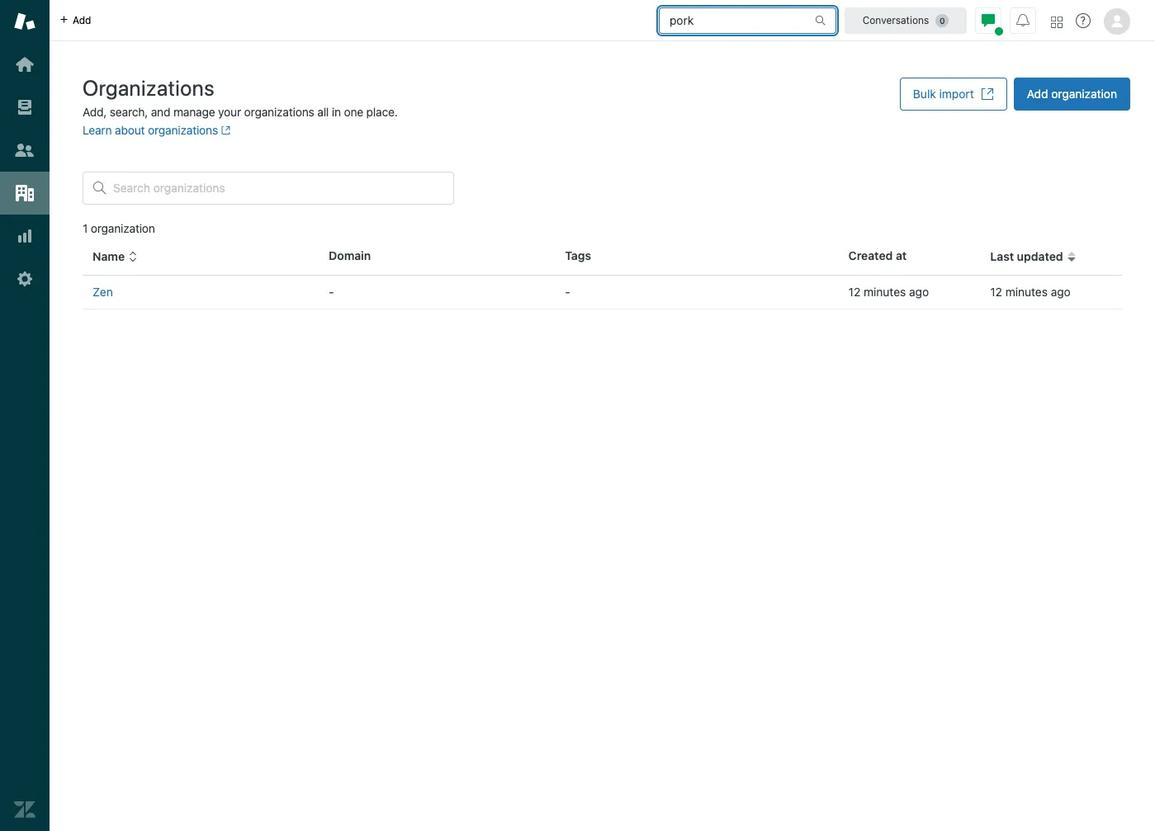 Task type: vqa. For each thing, say whether or not it's contained in the screenshot.
reply
no



Task type: describe. For each thing, give the bounding box(es) containing it.
in
[[332, 105, 341, 119]]

import
[[939, 87, 974, 101]]

zen link
[[92, 285, 113, 299]]

created
[[849, 249, 893, 263]]

created at
[[849, 249, 907, 263]]

2 - from the left
[[565, 285, 570, 299]]

place.
[[366, 105, 398, 119]]

search,
[[110, 105, 148, 119]]

button displays agent's chat status as online. image
[[982, 14, 995, 27]]

domain
[[329, 249, 371, 263]]

0 horizontal spatial organizations
[[148, 123, 218, 137]]

organizations inside organizations add, search, and manage your organizations all in one place.
[[244, 105, 314, 119]]

tags
[[565, 249, 591, 263]]

organizations
[[83, 75, 215, 100]]

1 12 minutes ago from the left
[[849, 285, 929, 299]]

customers image
[[14, 140, 36, 161]]

bulk import
[[913, 87, 974, 101]]

conversations
[[863, 14, 929, 26]]

name
[[92, 249, 125, 264]]

get help image
[[1076, 13, 1091, 28]]

add button
[[50, 0, 101, 40]]

organization for add organization
[[1051, 87, 1117, 101]]

learn
[[83, 123, 112, 137]]

bulk
[[913, 87, 936, 101]]

views image
[[14, 97, 36, 118]]

name button
[[92, 249, 138, 264]]

add,
[[83, 105, 107, 119]]

2 minutes from the left
[[1006, 285, 1048, 299]]

one
[[344, 105, 363, 119]]

last updated
[[990, 249, 1063, 264]]

learn about organizations
[[83, 123, 218, 137]]

1
[[83, 221, 88, 235]]

search Zendesk Support field
[[670, 13, 808, 28]]

add
[[73, 14, 91, 26]]



Task type: locate. For each thing, give the bounding box(es) containing it.
2 12 minutes ago from the left
[[990, 285, 1071, 299]]

minutes down created at
[[864, 285, 906, 299]]

0 horizontal spatial -
[[329, 285, 334, 299]]

your
[[218, 105, 241, 119]]

organization inside button
[[1051, 87, 1117, 101]]

minutes down last updated
[[1006, 285, 1048, 299]]

1 organization
[[83, 221, 155, 235]]

organization right add
[[1051, 87, 1117, 101]]

at
[[896, 249, 907, 263]]

organizations add, search, and manage your organizations all in one place.
[[83, 75, 398, 119]]

0 vertical spatial organizations
[[244, 105, 314, 119]]

about
[[115, 123, 145, 137]]

2 ago from the left
[[1051, 285, 1071, 299]]

organization up the name button
[[91, 221, 155, 235]]

ago
[[909, 285, 929, 299], [1051, 285, 1071, 299]]

all
[[317, 105, 329, 119]]

1 vertical spatial organization
[[91, 221, 155, 235]]

organizations image
[[14, 182, 36, 204]]

minutes
[[864, 285, 906, 299], [1006, 285, 1048, 299]]

12 down created
[[849, 285, 861, 299]]

0 horizontal spatial 12
[[849, 285, 861, 299]]

bulk import button
[[900, 78, 1007, 111]]

1 - from the left
[[329, 285, 334, 299]]

last updated button
[[990, 249, 1077, 264]]

1 vertical spatial organizations
[[148, 123, 218, 137]]

notifications image
[[1017, 14, 1030, 27]]

1 horizontal spatial 12
[[990, 285, 1002, 299]]

add organization
[[1027, 87, 1117, 101]]

admin image
[[14, 268, 36, 290]]

1 horizontal spatial organization
[[1051, 87, 1117, 101]]

zen
[[92, 285, 113, 299]]

0 horizontal spatial minutes
[[864, 285, 906, 299]]

and
[[151, 105, 170, 119]]

organization for 1 organization
[[91, 221, 155, 235]]

organizations left the all
[[244, 105, 314, 119]]

organizations down manage at the left of the page
[[148, 123, 218, 137]]

last
[[990, 249, 1014, 264]]

zendesk image
[[14, 799, 36, 821]]

0 horizontal spatial 12 minutes ago
[[849, 285, 929, 299]]

learn about organizations link
[[83, 123, 231, 137]]

1 horizontal spatial -
[[565, 285, 570, 299]]

organizations
[[244, 105, 314, 119], [148, 123, 218, 137]]

1 horizontal spatial ago
[[1051, 285, 1071, 299]]

-
[[329, 285, 334, 299], [565, 285, 570, 299]]

conversations button
[[845, 7, 967, 33]]

0 vertical spatial organization
[[1051, 87, 1117, 101]]

updated
[[1017, 249, 1063, 264]]

1 12 from the left
[[849, 285, 861, 299]]

1 horizontal spatial minutes
[[1006, 285, 1048, 299]]

1 ago from the left
[[909, 285, 929, 299]]

add
[[1027, 87, 1048, 101]]

12 minutes ago down last updated button
[[990, 285, 1071, 299]]

reporting image
[[14, 225, 36, 247]]

12 minutes ago
[[849, 285, 929, 299], [990, 285, 1071, 299]]

zendesk support image
[[14, 11, 36, 32]]

Search organizations field
[[113, 181, 443, 196]]

zendesk products image
[[1051, 16, 1063, 28]]

main element
[[0, 0, 50, 832]]

add organization button
[[1014, 78, 1130, 111]]

- down tags
[[565, 285, 570, 299]]

organization
[[1051, 87, 1117, 101], [91, 221, 155, 235]]

1 horizontal spatial organizations
[[244, 105, 314, 119]]

1 minutes from the left
[[864, 285, 906, 299]]

0 horizontal spatial organization
[[91, 221, 155, 235]]

12 down last
[[990, 285, 1002, 299]]

12 minutes ago down created at
[[849, 285, 929, 299]]

1 horizontal spatial 12 minutes ago
[[990, 285, 1071, 299]]

12
[[849, 285, 861, 299], [990, 285, 1002, 299]]

0 horizontal spatial ago
[[909, 285, 929, 299]]

(opens in a new tab) image
[[218, 126, 231, 136]]

get started image
[[14, 54, 36, 75]]

2 12 from the left
[[990, 285, 1002, 299]]

- down domain
[[329, 285, 334, 299]]

manage
[[173, 105, 215, 119]]



